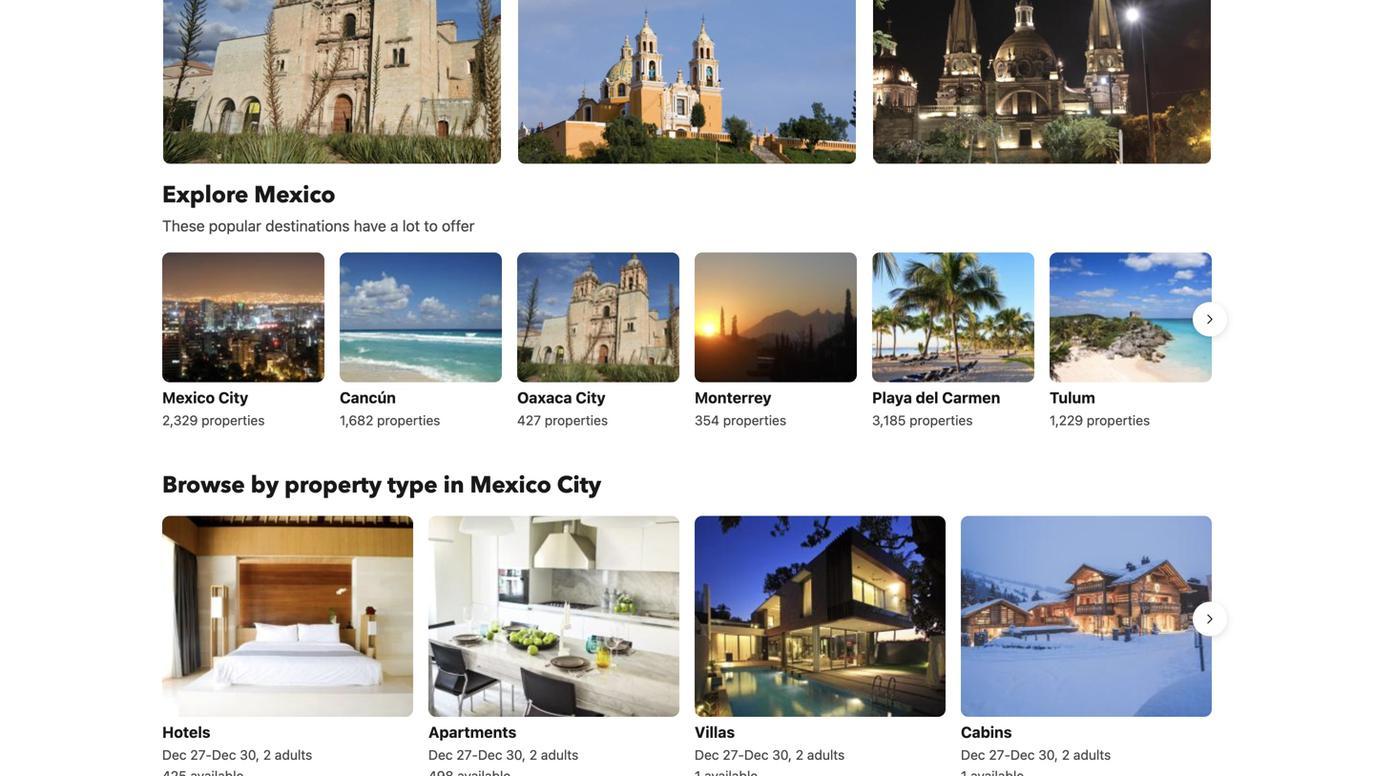 Task type: describe. For each thing, give the bounding box(es) containing it.
cancún 1,682 properties
[[340, 389, 441, 428]]

carmen
[[943, 389, 1001, 407]]

mexico inside mexico city 2,329 properties
[[162, 389, 215, 407]]

browse by property type in mexico city
[[162, 470, 602, 501]]

properties inside the oaxaca city 427 properties
[[545, 412, 608, 428]]

monterrey 354 properties
[[695, 389, 787, 428]]

adults for hotels
[[275, 747, 312, 763]]

oaxaca
[[517, 389, 572, 407]]

6 dec from the left
[[745, 747, 769, 763]]

property
[[285, 470, 382, 501]]

2,329
[[162, 412, 198, 428]]

adults for villas
[[808, 747, 845, 763]]

354
[[695, 412, 720, 428]]

27- for apartments
[[457, 747, 478, 763]]

tulum
[[1050, 389, 1096, 407]]

explore
[[162, 180, 249, 211]]

hotels
[[162, 723, 211, 741]]

3 dec from the left
[[429, 747, 453, 763]]

properties inside mexico city 2,329 properties
[[202, 412, 265, 428]]

2 for hotels
[[263, 747, 271, 763]]

mexico city 2,329 properties
[[162, 389, 265, 428]]

in
[[444, 470, 464, 501]]

properties inside cancún 1,682 properties
[[377, 412, 441, 428]]

these
[[162, 217, 205, 235]]

tulum 1,229 properties
[[1050, 389, 1151, 428]]

8 dec from the left
[[1011, 747, 1035, 763]]

2 for villas
[[796, 747, 804, 763]]

5 dec from the left
[[695, 747, 719, 763]]

villas dec 27-dec 30, 2 adults
[[695, 723, 845, 763]]

city for oaxaca city
[[576, 389, 606, 407]]

browse
[[162, 470, 245, 501]]

cabins
[[961, 723, 1013, 741]]

lot
[[403, 217, 420, 235]]

properties inside tulum 1,229 properties
[[1087, 412, 1151, 428]]

2 for cabins
[[1062, 747, 1070, 763]]



Task type: locate. For each thing, give the bounding box(es) containing it.
2 inside apartments dec 27-dec 30, 2 adults
[[530, 747, 538, 763]]

30, inside "cabins dec 27-dec 30, 2 adults"
[[1039, 747, 1059, 763]]

mexico up "destinations" at the left of the page
[[254, 180, 336, 211]]

27- for cabins
[[989, 747, 1011, 763]]

city up browse
[[219, 389, 248, 407]]

30, for villas
[[773, 747, 792, 763]]

monterrey
[[695, 389, 772, 407]]

properties right 2,329
[[202, 412, 265, 428]]

by
[[251, 470, 279, 501]]

apartments dec 27-dec 30, 2 adults
[[429, 723, 579, 763]]

7 dec from the left
[[961, 747, 986, 763]]

playa del carmen 3,185 properties
[[873, 389, 1001, 428]]

1 region from the top
[[147, 245, 1228, 440]]

27- inside "cabins dec 27-dec 30, 2 adults"
[[989, 747, 1011, 763]]

27- down "cabins"
[[989, 747, 1011, 763]]

1,229
[[1050, 412, 1084, 428]]

27- for villas
[[723, 747, 745, 763]]

27- for hotels
[[190, 747, 212, 763]]

city down the oaxaca city 427 properties
[[557, 470, 602, 501]]

dec
[[162, 747, 187, 763], [212, 747, 236, 763], [429, 747, 453, 763], [478, 747, 503, 763], [695, 747, 719, 763], [745, 747, 769, 763], [961, 747, 986, 763], [1011, 747, 1035, 763]]

1 vertical spatial region
[[147, 508, 1228, 776]]

4 properties from the left
[[724, 412, 787, 428]]

30, inside villas dec 27-dec 30, 2 adults
[[773, 747, 792, 763]]

adults for apartments
[[541, 747, 579, 763]]

mexico
[[254, 180, 336, 211], [162, 389, 215, 407], [470, 470, 552, 501]]

30,
[[240, 747, 260, 763], [506, 747, 526, 763], [773, 747, 792, 763], [1039, 747, 1059, 763]]

properties down del
[[910, 412, 973, 428]]

2 dec from the left
[[212, 747, 236, 763]]

4 30, from the left
[[1039, 747, 1059, 763]]

4 27- from the left
[[989, 747, 1011, 763]]

27- inside "hotels dec 27-dec 30, 2 adults"
[[190, 747, 212, 763]]

1 horizontal spatial mexico
[[254, 180, 336, 211]]

2 2 from the left
[[530, 747, 538, 763]]

6 properties from the left
[[1087, 412, 1151, 428]]

properties down cancún
[[377, 412, 441, 428]]

0 vertical spatial region
[[147, 245, 1228, 440]]

2 adults from the left
[[541, 747, 579, 763]]

adults inside "cabins dec 27-dec 30, 2 adults"
[[1074, 747, 1112, 763]]

27- down apartments
[[457, 747, 478, 763]]

3,185
[[873, 412, 906, 428]]

del
[[916, 389, 939, 407]]

4 dec from the left
[[478, 747, 503, 763]]

properties down tulum
[[1087, 412, 1151, 428]]

30, for apartments
[[506, 747, 526, 763]]

2 region from the top
[[147, 508, 1228, 776]]

region containing hotels
[[147, 508, 1228, 776]]

city for mexico city
[[219, 389, 248, 407]]

30, inside "hotels dec 27-dec 30, 2 adults"
[[240, 747, 260, 763]]

mexico up 2,329
[[162, 389, 215, 407]]

1 vertical spatial mexico
[[162, 389, 215, 407]]

apartments
[[429, 723, 517, 741]]

2
[[263, 747, 271, 763], [530, 747, 538, 763], [796, 747, 804, 763], [1062, 747, 1070, 763]]

region containing mexico city
[[147, 245, 1228, 440]]

villas
[[695, 723, 735, 741]]

adults inside apartments dec 27-dec 30, 2 adults
[[541, 747, 579, 763]]

5 properties from the left
[[910, 412, 973, 428]]

1 27- from the left
[[190, 747, 212, 763]]

adults
[[275, 747, 312, 763], [541, 747, 579, 763], [808, 747, 845, 763], [1074, 747, 1112, 763]]

2 properties from the left
[[377, 412, 441, 428]]

27-
[[190, 747, 212, 763], [457, 747, 478, 763], [723, 747, 745, 763], [989, 747, 1011, 763]]

30, inside apartments dec 27-dec 30, 2 adults
[[506, 747, 526, 763]]

2 inside "hotels dec 27-dec 30, 2 adults"
[[263, 747, 271, 763]]

a
[[391, 217, 399, 235]]

27- inside villas dec 27-dec 30, 2 adults
[[723, 747, 745, 763]]

properties down monterrey
[[724, 412, 787, 428]]

1 adults from the left
[[275, 747, 312, 763]]

3 properties from the left
[[545, 412, 608, 428]]

city right oaxaca
[[576, 389, 606, 407]]

adults inside "hotels dec 27-dec 30, 2 adults"
[[275, 747, 312, 763]]

adults inside villas dec 27-dec 30, 2 adults
[[808, 747, 845, 763]]

3 27- from the left
[[723, 747, 745, 763]]

1 dec from the left
[[162, 747, 187, 763]]

1 2 from the left
[[263, 747, 271, 763]]

popular
[[209, 217, 262, 235]]

3 30, from the left
[[773, 747, 792, 763]]

27- down villas in the bottom of the page
[[723, 747, 745, 763]]

2 inside "cabins dec 27-dec 30, 2 adults"
[[1062, 747, 1070, 763]]

0 vertical spatial mexico
[[254, 180, 336, 211]]

hotels dec 27-dec 30, 2 adults
[[162, 723, 312, 763]]

to
[[424, 217, 438, 235]]

427
[[517, 412, 541, 428]]

3 adults from the left
[[808, 747, 845, 763]]

city inside the oaxaca city 427 properties
[[576, 389, 606, 407]]

properties inside the playa del carmen 3,185 properties
[[910, 412, 973, 428]]

3 2 from the left
[[796, 747, 804, 763]]

explore mexico these popular destinations have a lot to offer
[[162, 180, 475, 235]]

2 30, from the left
[[506, 747, 526, 763]]

properties down oaxaca
[[545, 412, 608, 428]]

city inside mexico city 2,329 properties
[[219, 389, 248, 407]]

mexico inside explore mexico these popular destinations have a lot to offer
[[254, 180, 336, 211]]

offer
[[442, 217, 475, 235]]

30, for cabins
[[1039, 747, 1059, 763]]

oaxaca city 427 properties
[[517, 389, 608, 428]]

27- inside apartments dec 27-dec 30, 2 adults
[[457, 747, 478, 763]]

type
[[388, 470, 438, 501]]

cancún
[[340, 389, 396, 407]]

30, for hotels
[[240, 747, 260, 763]]

properties inside the monterrey 354 properties
[[724, 412, 787, 428]]

2 horizontal spatial mexico
[[470, 470, 552, 501]]

2 27- from the left
[[457, 747, 478, 763]]

destinations
[[266, 217, 350, 235]]

2 inside villas dec 27-dec 30, 2 adults
[[796, 747, 804, 763]]

1,682
[[340, 412, 374, 428]]

properties
[[202, 412, 265, 428], [377, 412, 441, 428], [545, 412, 608, 428], [724, 412, 787, 428], [910, 412, 973, 428], [1087, 412, 1151, 428]]

cabins dec 27-dec 30, 2 adults
[[961, 723, 1112, 763]]

mexico right the in
[[470, 470, 552, 501]]

playa
[[873, 389, 913, 407]]

27- down 'hotels'
[[190, 747, 212, 763]]

adults for cabins
[[1074, 747, 1112, 763]]

0 horizontal spatial mexico
[[162, 389, 215, 407]]

2 for apartments
[[530, 747, 538, 763]]

have
[[354, 217, 387, 235]]

4 adults from the left
[[1074, 747, 1112, 763]]

2 vertical spatial mexico
[[470, 470, 552, 501]]

1 properties from the left
[[202, 412, 265, 428]]

4 2 from the left
[[1062, 747, 1070, 763]]

city
[[219, 389, 248, 407], [576, 389, 606, 407], [557, 470, 602, 501]]

region
[[147, 245, 1228, 440], [147, 508, 1228, 776]]

1 30, from the left
[[240, 747, 260, 763]]



Task type: vqa. For each thing, say whether or not it's contained in the screenshot.
top attractions
no



